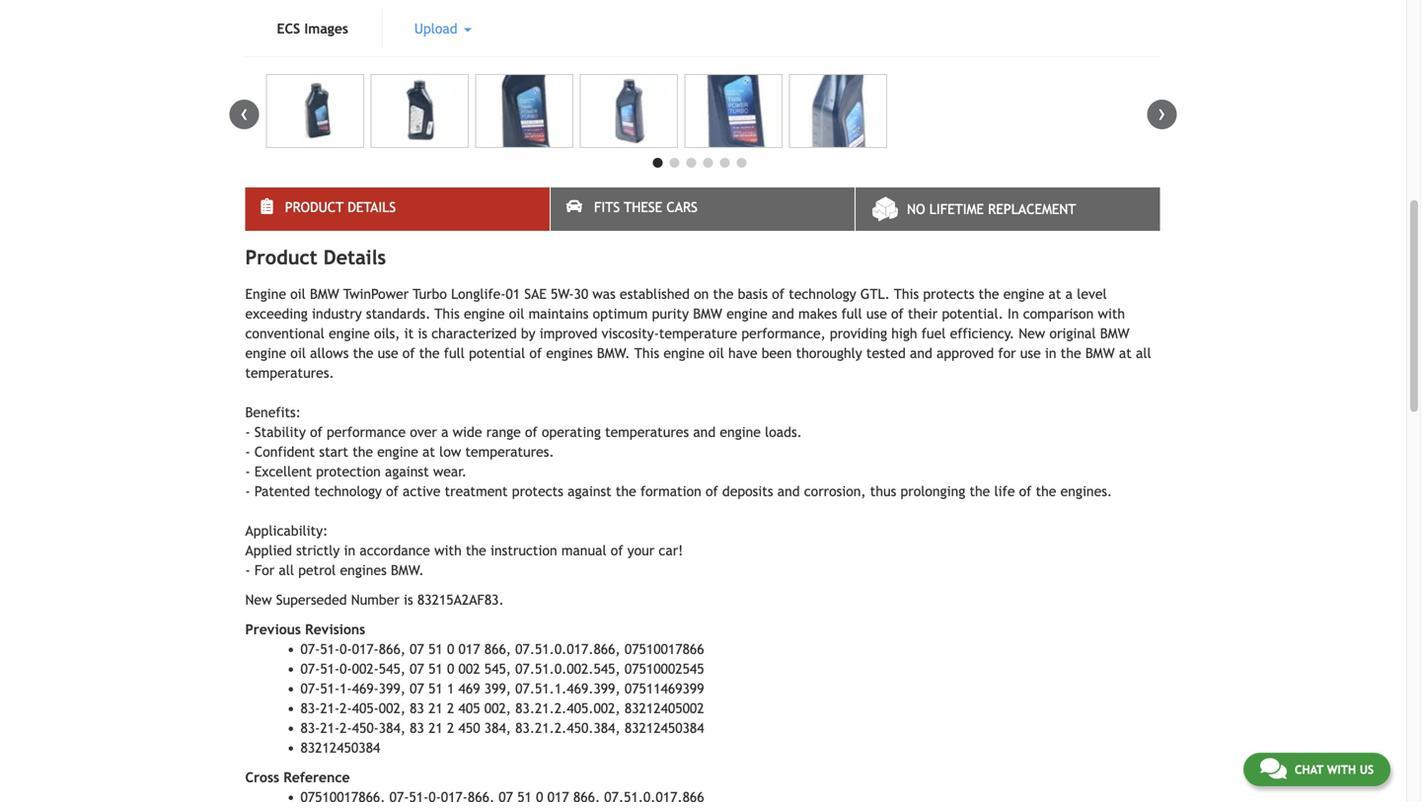 Task type: vqa. For each thing, say whether or not it's contained in the screenshot.
top the 83-
yes



Task type: locate. For each thing, give the bounding box(es) containing it.
1 vertical spatial a
[[441, 425, 449, 441]]

protects inside benefits: - stability of performance over a wide range of operating temperatures and engine loads. - confident start the engine at low temperatures. - excellent protection against wear. - patented technology of active treatment protects against the formation of deposits and corrosion, thus prolonging the life of the engines.
[[512, 484, 564, 500]]

- left confident
[[245, 444, 250, 460]]

83212450384 down the 83212405002
[[625, 721, 704, 737]]

1 es#2817518 - 83212365946 - bmw twinpower turbo ll-01 5w-30 engine oil - 1 liter  - advanced, fully synthetic genuine bmw oil used by the bmw dealer network. offers superior protection and performance in both turbocharged and non-turbocharged engines. - genuine bmw - bmw image from the left
[[266, 74, 364, 148]]

0 vertical spatial 21-
[[320, 701, 340, 717]]

the inside applicability: applied strictly in accordance with the instruction manual of your car! - for all petrol engines bmw.
[[466, 543, 487, 559]]

new
[[245, 593, 272, 608]]

1 horizontal spatial is
[[418, 326, 427, 342]]

0 vertical spatial is
[[418, 326, 427, 342]]

2 83- from the top
[[301, 721, 320, 737]]

engine down industry
[[329, 326, 370, 342]]

›
[[1159, 100, 1166, 126]]

technology inside engine oil bmw twinpower turbo longlife-01 sae 5w-30 was established on the basis of technology gtl. this protects the engine at a level exceeding industry standards. this engine oil maintains optimum purity bmw engine and makes full use of their potential. in comparison with conventional engine oils, it is characterized by improved viscosity-temperature performance, providing high fuel efficiency. new original bmw engine oil allows the use of the full potential of engines bmw. this engine oil have been thoroughly tested and approved for use in the bmw at all temperatures.
[[789, 287, 857, 302]]

5 - from the top
[[245, 563, 250, 579]]

1 vertical spatial 07
[[410, 662, 424, 677]]

in right strictly
[[344, 543, 356, 559]]

1 horizontal spatial with
[[1098, 306, 1125, 322]]

0 horizontal spatial in
[[344, 543, 356, 559]]

temperatures. down range
[[465, 444, 554, 460]]

and up performance,
[[772, 306, 795, 322]]

full up providing
[[842, 306, 862, 322]]

002, up "450-"
[[379, 701, 406, 717]]

oil down conventional
[[291, 346, 306, 362]]

0 horizontal spatial 384,
[[379, 721, 406, 737]]

technology down protection
[[314, 484, 382, 500]]

fuel
[[922, 326, 946, 342]]

0 vertical spatial all
[[1136, 346, 1152, 362]]

1 horizontal spatial engines
[[546, 346, 593, 362]]

2 2 from the top
[[447, 721, 454, 737]]

0 horizontal spatial at
[[423, 444, 435, 460]]

1 horizontal spatial 384,
[[485, 721, 511, 737]]

3 - from the top
[[245, 464, 250, 480]]

1 vertical spatial temperatures.
[[465, 444, 554, 460]]

399, down 002-
[[379, 681, 406, 697]]

with inside engine oil bmw twinpower turbo longlife-01 sae 5w-30 was established on the basis of technology gtl. this protects the engine at a level exceeding industry standards. this engine oil maintains optimum purity bmw engine and makes full use of their potential. in comparison with conventional engine oils, it is characterized by improved viscosity-temperature performance, providing high fuel efficiency. new original bmw engine oil allows the use of the full potential of engines bmw. this engine oil have been thoroughly tested and approved for use in the bmw at all temperatures.
[[1098, 306, 1125, 322]]

002-
[[352, 662, 379, 677]]

all inside engine oil bmw twinpower turbo longlife-01 sae 5w-30 was established on the basis of technology gtl. this protects the engine at a level exceeding industry standards. this engine oil maintains optimum purity bmw engine and makes full use of their potential. in comparison with conventional engine oils, it is characterized by improved viscosity-temperature performance, providing high fuel efficiency. new original bmw engine oil allows the use of the full potential of engines bmw. this engine oil have been thoroughly tested and approved for use in the bmw at all temperatures.
[[1136, 346, 1152, 362]]

product details up the twinpower
[[285, 200, 396, 215]]

51 left 1
[[429, 681, 443, 697]]

1 horizontal spatial protects
[[923, 287, 975, 302]]

0 horizontal spatial 83212450384
[[301, 741, 380, 756]]

1 horizontal spatial at
[[1049, 287, 1062, 302]]

0 vertical spatial 2-
[[340, 701, 352, 717]]

against up the active
[[385, 464, 429, 480]]

against up manual
[[568, 484, 612, 500]]

0 vertical spatial technology
[[789, 287, 857, 302]]

2 left '405'
[[447, 701, 454, 717]]

1 vertical spatial technology
[[314, 484, 382, 500]]

2 vertical spatial 51-
[[320, 681, 340, 697]]

0 left 002
[[447, 662, 454, 677]]

866, right "017"
[[485, 642, 511, 658]]

07 right 017-
[[410, 642, 424, 658]]

4 - from the top
[[245, 484, 250, 500]]

0 horizontal spatial with
[[435, 543, 462, 559]]

- left patented
[[245, 484, 250, 500]]

83215a2af83.
[[417, 593, 504, 608]]

0- up 1-
[[340, 662, 352, 677]]

83-
[[301, 701, 320, 717], [301, 721, 320, 737]]

51- down revisions
[[320, 642, 340, 658]]

cars
[[667, 200, 698, 215]]

1 vertical spatial engines
[[340, 563, 387, 579]]

1 vertical spatial with
[[435, 543, 462, 559]]

1 horizontal spatial temperatures.
[[465, 444, 554, 460]]

use down oils,
[[378, 346, 398, 362]]

0 vertical spatial protects
[[923, 287, 975, 302]]

1 399, from the left
[[379, 681, 406, 697]]

07 left 1
[[410, 681, 424, 697]]

0 horizontal spatial technology
[[314, 484, 382, 500]]

0 vertical spatial against
[[385, 464, 429, 480]]

2 866, from the left
[[485, 642, 511, 658]]

low
[[439, 444, 461, 460]]

full
[[842, 306, 862, 322], [444, 346, 465, 362]]

2 horizontal spatial at
[[1119, 346, 1132, 362]]

4 es#2817518 - 83212365946 - bmw twinpower turbo ll-01 5w-30 engine oil - 1 liter  - advanced, fully synthetic genuine bmw oil used by the bmw dealer network. offers superior protection and performance in both turbocharged and non-turbocharged engines. - genuine bmw - bmw image from the left
[[580, 74, 678, 148]]

technology inside benefits: - stability of performance over a wide range of operating temperatures and engine loads. - confident start the engine at low temperatures. - excellent protection against wear. - patented technology of active treatment protects against the formation of deposits and corrosion, thus prolonging the life of the engines.
[[314, 484, 382, 500]]

reference
[[284, 770, 350, 786]]

1 vertical spatial full
[[444, 346, 465, 362]]

es#2817518 - 83212365946 - bmw twinpower turbo ll-01 5w-30 engine oil - 1 liter  - advanced, fully synthetic genuine bmw oil used by the bmw dealer network. offers superior protection and performance in both turbocharged and non-turbocharged engines. - genuine bmw - bmw image
[[266, 74, 364, 148], [371, 74, 469, 148], [475, 74, 573, 148], [580, 74, 678, 148], [685, 74, 783, 148], [789, 74, 887, 148]]

0 horizontal spatial 545,
[[379, 662, 406, 677]]

of inside applicability: applied strictly in accordance with the instruction manual of your car! - for all petrol engines bmw.
[[611, 543, 623, 559]]

1 545, from the left
[[379, 662, 406, 677]]

tested
[[867, 346, 906, 362]]

number
[[351, 593, 400, 608]]

is down bmw. in the bottom left of the page
[[404, 593, 413, 608]]

of right basis
[[772, 287, 785, 302]]

their
[[908, 306, 938, 322]]

start
[[319, 444, 348, 460]]

0 horizontal spatial is
[[404, 593, 413, 608]]

399, right 469
[[485, 681, 511, 697]]

1 horizontal spatial a
[[1066, 287, 1073, 302]]

engines up number
[[340, 563, 387, 579]]

at
[[1049, 287, 1062, 302], [1119, 346, 1132, 362], [423, 444, 435, 460]]

1 vertical spatial 0
[[447, 662, 454, 677]]

0 vertical spatial 0-
[[340, 642, 352, 658]]

chat
[[1295, 763, 1324, 777]]

0 vertical spatial with
[[1098, 306, 1125, 322]]

1 2- from the top
[[340, 701, 352, 717]]

2 07 from the top
[[410, 662, 424, 677]]

benefits:
[[245, 405, 301, 421]]

and down fuel
[[910, 346, 933, 362]]

- down benefits:
[[245, 425, 250, 441]]

1-
[[340, 681, 352, 697]]

1 vertical spatial protects
[[512, 484, 564, 500]]

83
[[410, 701, 424, 717], [410, 721, 424, 737]]

0 vertical spatial this
[[894, 287, 919, 302]]

2 horizontal spatial use
[[1021, 346, 1041, 362]]

technology up makes
[[789, 287, 857, 302]]

level
[[1077, 287, 1107, 302]]

turbo
[[413, 287, 447, 302]]

2- down 1-
[[340, 701, 352, 717]]

replacement
[[988, 202, 1076, 217]]

stability
[[255, 425, 306, 441]]

2 21 from the top
[[429, 721, 443, 737]]

a up low
[[441, 425, 449, 441]]

applicability: applied strictly in accordance with the instruction manual of your car! - for all petrol engines bmw.
[[245, 523, 683, 579]]

the right on
[[713, 287, 734, 302]]

this down 'turbo'
[[435, 306, 460, 322]]

017-
[[352, 642, 379, 658]]

0 vertical spatial full
[[842, 306, 862, 322]]

potential. in
[[942, 306, 1019, 322]]

2-
[[340, 701, 352, 717], [340, 721, 352, 737]]

use down gtl.
[[867, 306, 887, 322]]

a up comparison
[[1066, 287, 1073, 302]]

temperatures
[[605, 425, 689, 441]]

002,
[[379, 701, 406, 717], [485, 701, 511, 717]]

384, down 405-
[[379, 721, 406, 737]]

1 horizontal spatial 399,
[[485, 681, 511, 697]]

protects inside engine oil bmw twinpower turbo longlife-01 sae 5w-30 was established on the basis of technology gtl. this protects the engine at a level exceeding industry standards. this engine oil maintains optimum purity bmw engine and makes full use of their potential. in comparison with conventional engine oils, it is characterized by improved viscosity-temperature performance, providing high fuel efficiency. new original bmw engine oil allows the use of the full potential of engines bmw. this engine oil have been thoroughly tested and approved for use in the bmw at all temperatures.
[[923, 287, 975, 302]]

0 vertical spatial a
[[1066, 287, 1073, 302]]

high
[[892, 326, 918, 342]]

83212450384 down "450-"
[[301, 741, 380, 756]]

bmw. this
[[597, 346, 660, 362]]

0 horizontal spatial 399,
[[379, 681, 406, 697]]

0 vertical spatial 21
[[429, 701, 443, 717]]

1 horizontal spatial 83212450384
[[625, 721, 704, 737]]

engine down basis
[[727, 306, 768, 322]]

545, down 017-
[[379, 662, 406, 677]]

0 left "017"
[[447, 642, 454, 658]]

of up start
[[310, 425, 323, 441]]

21- left "450-"
[[320, 721, 340, 737]]

002, right '405'
[[485, 701, 511, 717]]

engines
[[546, 346, 593, 362], [340, 563, 387, 579]]

0 vertical spatial 83212450384
[[625, 721, 704, 737]]

0 vertical spatial 0
[[447, 642, 454, 658]]

0 horizontal spatial temperatures.
[[245, 365, 334, 381]]

1 vertical spatial in
[[344, 543, 356, 559]]

0 vertical spatial 83
[[410, 701, 424, 717]]

21
[[429, 701, 443, 717], [429, 721, 443, 737]]

2 left 450
[[447, 721, 454, 737]]

this up their
[[894, 287, 919, 302]]

all
[[1136, 346, 1152, 362], [279, 563, 294, 579]]

at inside benefits: - stability of performance over a wide range of operating temperatures and engine loads. - confident start the engine at low temperatures. - excellent protection against wear. - patented technology of active treatment protects against the formation of deposits and corrosion, thus prolonging the life of the engines.
[[423, 444, 435, 460]]

0 horizontal spatial full
[[444, 346, 465, 362]]

with down level
[[1098, 306, 1125, 322]]

0 vertical spatial product
[[285, 200, 344, 215]]

images
[[304, 21, 348, 37]]

temperatures. inside benefits: - stability of performance over a wide range of operating temperatures and engine loads. - confident start the engine at low temperatures. - excellent protection against wear. - patented technology of active treatment protects against the formation of deposits and corrosion, thus prolonging the life of the engines.
[[465, 444, 554, 460]]

2 vertical spatial at
[[423, 444, 435, 460]]

1 vertical spatial 83
[[410, 721, 424, 737]]

2 002, from the left
[[485, 701, 511, 717]]

-
[[245, 425, 250, 441], [245, 444, 250, 460], [245, 464, 250, 480], [245, 484, 250, 500], [245, 563, 250, 579]]

1 vertical spatial this
[[435, 306, 460, 322]]

2 vertical spatial with
[[1327, 763, 1357, 777]]

- left for
[[245, 563, 250, 579]]

0 horizontal spatial engines
[[340, 563, 387, 579]]

in
[[1045, 346, 1057, 362], [344, 543, 356, 559]]

active
[[403, 484, 441, 500]]

1 vertical spatial all
[[279, 563, 294, 579]]

0 vertical spatial 51-
[[320, 642, 340, 658]]

with left us
[[1327, 763, 1357, 777]]

1 07- from the top
[[301, 642, 320, 658]]

002
[[459, 662, 480, 677]]

0 vertical spatial 07-
[[301, 642, 320, 658]]

of down it
[[403, 346, 415, 362]]

5 es#2817518 - 83212365946 - bmw twinpower turbo ll-01 5w-30 engine oil - 1 liter  - advanced, fully synthetic genuine bmw oil used by the bmw dealer network. offers superior protection and performance in both turbocharged and non-turbocharged engines. - genuine bmw - bmw image from the left
[[685, 74, 783, 148]]

2 0 from the top
[[447, 662, 454, 677]]

maintains
[[529, 306, 589, 322]]

- left excellent
[[245, 464, 250, 480]]

engines down improved
[[546, 346, 593, 362]]

1 horizontal spatial full
[[842, 306, 862, 322]]

21- down 1-
[[320, 701, 340, 717]]

1 07 from the top
[[410, 642, 424, 658]]

temperatures. down conventional
[[245, 365, 334, 381]]

protection
[[316, 464, 381, 480]]

1 vertical spatial details
[[324, 246, 386, 269]]

83.21.2.450.384,
[[515, 721, 621, 737]]

bmw
[[310, 287, 339, 302], [693, 306, 723, 322], [1101, 326, 1130, 342], [1086, 346, 1115, 362]]

1 vertical spatial 83212450384
[[301, 741, 380, 756]]

0 vertical spatial 83-
[[301, 701, 320, 717]]

a inside benefits: - stability of performance over a wide range of operating temperatures and engine loads. - confident start the engine at low temperatures. - excellent protection against wear. - patented technology of active treatment protects against the formation of deposits and corrosion, thus prolonging the life of the engines.
[[441, 425, 449, 441]]

this
[[894, 287, 919, 302], [435, 306, 460, 322]]

83 right 405-
[[410, 701, 424, 717]]

bmw right original
[[1101, 326, 1130, 342]]

1 horizontal spatial 866,
[[485, 642, 511, 658]]

petrol
[[298, 563, 336, 579]]

been
[[762, 346, 792, 362]]

product
[[285, 200, 344, 215], [245, 246, 318, 269]]

2 vertical spatial 07
[[410, 681, 424, 697]]

in inside applicability: applied strictly in accordance with the instruction manual of your car! - for all petrol engines bmw.
[[344, 543, 356, 559]]

the up potential. in
[[979, 287, 1000, 302]]

0 vertical spatial 51
[[429, 642, 443, 658]]

1 vertical spatial 2
[[447, 721, 454, 737]]

ecs
[[277, 21, 300, 37]]

51-
[[320, 642, 340, 658], [320, 662, 340, 677], [320, 681, 340, 697]]

the
[[713, 287, 734, 302], [979, 287, 1000, 302], [353, 346, 374, 362], [419, 346, 440, 362], [1061, 346, 1082, 362], [353, 444, 373, 460], [616, 484, 637, 500], [970, 484, 990, 500], [1036, 484, 1057, 500], [466, 543, 487, 559]]

2 51 from the top
[[429, 662, 443, 677]]

1 vertical spatial 2-
[[340, 721, 352, 737]]

1 vertical spatial 83-
[[301, 721, 320, 737]]

in down original
[[1045, 346, 1057, 362]]

of left deposits
[[706, 484, 718, 500]]

0 horizontal spatial all
[[279, 563, 294, 579]]

2 83 from the top
[[410, 721, 424, 737]]

2- down 405-
[[340, 721, 352, 737]]

engine left loads.
[[720, 425, 761, 441]]

conventional
[[245, 326, 325, 342]]

21 left 450
[[429, 721, 443, 737]]

product details inside 'product details' link
[[285, 200, 396, 215]]

technology
[[789, 287, 857, 302], [314, 484, 382, 500]]

1 horizontal spatial in
[[1045, 346, 1057, 362]]

makes
[[799, 306, 838, 322]]

384, right 450
[[485, 721, 511, 737]]

07.51.0.002.545,
[[515, 662, 621, 677]]

07 right 002-
[[410, 662, 424, 677]]

0 horizontal spatial protects
[[512, 484, 564, 500]]

21 left '405'
[[429, 701, 443, 717]]

1 horizontal spatial technology
[[789, 287, 857, 302]]

1 vertical spatial against
[[568, 484, 612, 500]]

1 vertical spatial 51
[[429, 662, 443, 677]]

399,
[[379, 681, 406, 697], [485, 681, 511, 697]]

0 vertical spatial in
[[1045, 346, 1057, 362]]

bmw down on
[[693, 306, 723, 322]]

oil down 01
[[509, 306, 525, 322]]

3 es#2817518 - 83212365946 - bmw twinpower turbo ll-01 5w-30 engine oil - 1 liter  - advanced, fully synthetic genuine bmw oil used by the bmw dealer network. offers superior protection and performance in both turbocharged and non-turbocharged engines. - genuine bmw - bmw image from the left
[[475, 74, 573, 148]]

is right it
[[418, 326, 427, 342]]

1 vertical spatial at
[[1119, 346, 1132, 362]]

previous
[[245, 622, 301, 638]]

the left engines.
[[1036, 484, 1057, 500]]

confident
[[255, 444, 315, 460]]

of down by
[[530, 346, 542, 362]]

protects up their
[[923, 287, 975, 302]]

protects
[[923, 287, 975, 302], [512, 484, 564, 500]]

0 vertical spatial temperatures.
[[245, 365, 334, 381]]

by
[[521, 326, 536, 342]]

2 51- from the top
[[320, 662, 340, 677]]

1 vertical spatial 07-
[[301, 662, 320, 677]]

866, up 002-
[[379, 642, 406, 658]]

545, right 002
[[485, 662, 511, 677]]

is
[[418, 326, 427, 342], [404, 593, 413, 608]]

formation
[[641, 484, 702, 500]]

0 horizontal spatial 866,
[[379, 642, 406, 658]]

1 horizontal spatial 002,
[[485, 701, 511, 717]]

the down original
[[1061, 346, 1082, 362]]

engine
[[1004, 287, 1045, 302], [464, 306, 505, 322], [727, 306, 768, 322], [329, 326, 370, 342], [245, 346, 286, 362], [664, 346, 705, 362], [720, 425, 761, 441], [377, 444, 418, 460]]

use right 'for'
[[1021, 346, 1041, 362]]

2 vertical spatial 51
[[429, 681, 443, 697]]

chat with us link
[[1244, 753, 1391, 787]]

the down characterized
[[419, 346, 440, 362]]

1 vertical spatial 0-
[[340, 662, 352, 677]]

no
[[907, 202, 926, 217]]

0 horizontal spatial a
[[441, 425, 449, 441]]

and
[[772, 306, 795, 322], [910, 346, 933, 362], [693, 425, 716, 441], [778, 484, 800, 500]]

superseded
[[276, 593, 347, 608]]

full down characterized
[[444, 346, 465, 362]]

30
[[574, 287, 589, 302]]

product details up industry
[[245, 246, 386, 269]]

51 left 002
[[429, 662, 443, 677]]

1 2 from the top
[[447, 701, 454, 717]]

1 002, from the left
[[379, 701, 406, 717]]

engine down temperature
[[664, 346, 705, 362]]

0 vertical spatial product details
[[285, 200, 396, 215]]

1 horizontal spatial 545,
[[485, 662, 511, 677]]

deposits
[[723, 484, 774, 500]]

2 07- from the top
[[301, 662, 320, 677]]

0 horizontal spatial 002,
[[379, 701, 406, 717]]

405
[[459, 701, 480, 717]]

0 vertical spatial engines
[[546, 346, 593, 362]]

1 vertical spatial 51-
[[320, 662, 340, 677]]

0 vertical spatial 2
[[447, 701, 454, 717]]

1 horizontal spatial this
[[894, 287, 919, 302]]

2 vertical spatial 07-
[[301, 681, 320, 697]]

51 left "017"
[[429, 642, 443, 658]]

2 es#2817518 - 83212365946 - bmw twinpower turbo ll-01 5w-30 engine oil - 1 liter  - advanced, fully synthetic genuine bmw oil used by the bmw dealer network. offers superior protection and performance in both turbocharged and non-turbocharged engines. - genuine bmw - bmw image from the left
[[371, 74, 469, 148]]

of left your
[[611, 543, 623, 559]]

0- down revisions
[[340, 642, 352, 658]]

83212405002
[[625, 701, 704, 717]]

the left life
[[970, 484, 990, 500]]

51
[[429, 642, 443, 658], [429, 662, 443, 677], [429, 681, 443, 697]]

1 vertical spatial 21-
[[320, 721, 340, 737]]

purity
[[652, 306, 689, 322]]

1 vertical spatial is
[[404, 593, 413, 608]]

with up 83215a2af83.
[[435, 543, 462, 559]]



Task type: describe. For each thing, give the bounding box(es) containing it.
0 horizontal spatial this
[[435, 306, 460, 322]]

new superseded number is 83215a2af83.
[[245, 593, 508, 608]]

bmw up industry
[[310, 287, 339, 302]]

469
[[459, 681, 480, 697]]

operating
[[542, 425, 601, 441]]

no lifetime replacement
[[907, 202, 1076, 217]]

thoroughly
[[796, 346, 863, 362]]

engine down conventional
[[245, 346, 286, 362]]

your
[[628, 543, 655, 559]]

benefits: - stability of performance over a wide range of operating temperatures and engine loads. - confident start the engine at low temperatures. - excellent protection against wear. - patented technology of active treatment protects against the formation of deposits and corrosion, thus prolonging the life of the engines.
[[245, 405, 1113, 500]]

fits
[[594, 200, 620, 215]]

engine down longlife-
[[464, 306, 505, 322]]

1 0 from the top
[[447, 642, 454, 658]]

temperatures. inside engine oil bmw twinpower turbo longlife-01 sae 5w-30 was established on the basis of technology gtl. this protects the engine at a level exceeding industry standards. this engine oil maintains optimum purity bmw engine and makes full use of their potential. in comparison with conventional engine oils, it is characterized by improved viscosity-temperature performance, providing high fuel efficiency. new original bmw engine oil allows the use of the full potential of engines bmw. this engine oil have been thoroughly tested and approved for use in the bmw at all temperatures.
[[245, 365, 334, 381]]

1 83- from the top
[[301, 701, 320, 717]]

comments image
[[1261, 757, 1287, 781]]

07.51.0.017.866,
[[515, 642, 621, 658]]

and right deposits
[[778, 484, 800, 500]]

it
[[404, 326, 414, 342]]

of left the active
[[386, 484, 399, 500]]

excellent
[[255, 464, 312, 480]]

previous revisions 07-51-0-017-866, 07 51 0 017 866, 07.51.0.017.866, 07510017866 07-51-0-002-545, 07 51 0 002 545, 07.51.0.002.545, 07510002545 07-51-1-469-399, 07 51 1 469 399, 07.51.1.469.399, 07511469399 83-21-2-405-002, 83 21 2 405 002, 83.21.2.405.002, 83212405002 83-21-2-450-384, 83 21 2 450 384, 83.21.2.450.384, 83212450384 83212450384
[[245, 622, 704, 756]]

3 07- from the top
[[301, 681, 320, 697]]

life
[[995, 484, 1015, 500]]

1
[[447, 681, 454, 697]]

ecs images
[[277, 21, 348, 37]]

017
[[459, 642, 480, 658]]

applicability:
[[245, 523, 328, 539]]

performance,
[[742, 326, 826, 342]]

bmw.
[[391, 563, 424, 579]]

engine
[[245, 287, 286, 302]]

longlife-
[[451, 287, 506, 302]]

sae
[[525, 287, 547, 302]]

engines inside applicability: applied strictly in accordance with the instruction manual of your car! - for all petrol engines bmw.
[[340, 563, 387, 579]]

accordance
[[360, 543, 430, 559]]

instruction
[[491, 543, 557, 559]]

5w-
[[551, 287, 574, 302]]

engine down over
[[377, 444, 418, 460]]

efficiency. new
[[950, 326, 1046, 342]]

of right range
[[525, 425, 538, 441]]

engines inside engine oil bmw twinpower turbo longlife-01 sae 5w-30 was established on the basis of technology gtl. this protects the engine at a level exceeding industry standards. this engine oil maintains optimum purity bmw engine and makes full use of their potential. in comparison with conventional engine oils, it is characterized by improved viscosity-temperature performance, providing high fuel efficiency. new original bmw engine oil allows the use of the full potential of engines bmw. this engine oil have been thoroughly tested and approved for use in the bmw at all temperatures.
[[546, 346, 593, 362]]

1 vertical spatial product
[[245, 246, 318, 269]]

3 51 from the top
[[429, 681, 443, 697]]

0 vertical spatial details
[[348, 200, 396, 215]]

for
[[998, 346, 1016, 362]]

2 2- from the top
[[340, 721, 352, 737]]

0 horizontal spatial use
[[378, 346, 398, 362]]

no lifetime replacement link
[[856, 188, 1160, 231]]

is inside engine oil bmw twinpower turbo longlife-01 sae 5w-30 was established on the basis of technology gtl. this protects the engine at a level exceeding industry standards. this engine oil maintains optimum purity bmw engine and makes full use of their potential. in comparison with conventional engine oils, it is characterized by improved viscosity-temperature performance, providing high fuel efficiency. new original bmw engine oil allows the use of the full potential of engines bmw. this engine oil have been thoroughly tested and approved for use in the bmw at all temperatures.
[[418, 326, 427, 342]]

the left formation
[[616, 484, 637, 500]]

viscosity-
[[602, 326, 659, 342]]

characterized
[[432, 326, 517, 342]]

was
[[593, 287, 616, 302]]

temperature
[[659, 326, 738, 342]]

0 vertical spatial at
[[1049, 287, 1062, 302]]

exceeding
[[245, 306, 308, 322]]

performance
[[327, 425, 406, 441]]

3 07 from the top
[[410, 681, 424, 697]]

2 384, from the left
[[485, 721, 511, 737]]

‹ link
[[230, 100, 259, 130]]

6 es#2817518 - 83212365946 - bmw twinpower turbo ll-01 5w-30 engine oil - 1 liter  - advanced, fully synthetic genuine bmw oil used by the bmw dealer network. offers superior protection and performance in both turbocharged and non-turbocharged engines. - genuine bmw - bmw image from the left
[[789, 74, 887, 148]]

for
[[255, 563, 275, 579]]

07510017866
[[625, 642, 704, 658]]

engines.
[[1061, 484, 1113, 500]]

comparison
[[1023, 306, 1094, 322]]

prolonging
[[901, 484, 966, 500]]

1 horizontal spatial against
[[568, 484, 612, 500]]

oils,
[[374, 326, 400, 342]]

potential
[[469, 346, 525, 362]]

oil left have
[[709, 346, 724, 362]]

with inside applicability: applied strictly in accordance with the instruction manual of your car! - for all petrol engines bmw.
[[435, 543, 462, 559]]

07.51.1.469.399,
[[515, 681, 621, 697]]

3 51- from the top
[[320, 681, 340, 697]]

of up "high"
[[892, 306, 904, 322]]

450
[[459, 721, 480, 737]]

fits these cars
[[594, 200, 698, 215]]

1 866, from the left
[[379, 642, 406, 658]]

the down "performance" on the left
[[353, 444, 373, 460]]

01
[[506, 287, 520, 302]]

› link
[[1148, 100, 1177, 130]]

07510002545
[[625, 662, 704, 677]]

1 0- from the top
[[340, 642, 352, 658]]

oil up exceeding
[[290, 287, 306, 302]]

established
[[620, 287, 690, 302]]

2 399, from the left
[[485, 681, 511, 697]]

1 384, from the left
[[379, 721, 406, 737]]

the right allows
[[353, 346, 374, 362]]

improved
[[540, 326, 598, 342]]

2 0- from the top
[[340, 662, 352, 677]]

approved
[[937, 346, 994, 362]]

allows
[[310, 346, 349, 362]]

wear.
[[433, 464, 467, 480]]

1 horizontal spatial use
[[867, 306, 887, 322]]

bmw down original
[[1086, 346, 1115, 362]]

on
[[694, 287, 709, 302]]

all inside applicability: applied strictly in accordance with the instruction manual of your car! - for all petrol engines bmw.
[[279, 563, 294, 579]]

patented
[[255, 484, 310, 500]]

1 51- from the top
[[320, 642, 340, 658]]

2 - from the top
[[245, 444, 250, 460]]

1 51 from the top
[[429, 642, 443, 658]]

07511469399
[[625, 681, 704, 697]]

basis
[[738, 287, 768, 302]]

industry
[[312, 306, 362, 322]]

in inside engine oil bmw twinpower turbo longlife-01 sae 5w-30 was established on the basis of technology gtl. this protects the engine at a level exceeding industry standards. this engine oil maintains optimum purity bmw engine and makes full use of their potential. in comparison with conventional engine oils, it is characterized by improved viscosity-temperature performance, providing high fuel efficiency. new original bmw engine oil allows the use of the full potential of engines bmw. this engine oil have been thoroughly tested and approved for use in the bmw at all temperatures.
[[1045, 346, 1057, 362]]

2 21- from the top
[[320, 721, 340, 737]]

1 21 from the top
[[429, 701, 443, 717]]

1 vertical spatial product details
[[245, 246, 386, 269]]

original
[[1050, 326, 1096, 342]]

1 21- from the top
[[320, 701, 340, 717]]

applied
[[245, 543, 292, 559]]

engine up comparison
[[1004, 287, 1045, 302]]

lifetime
[[930, 202, 984, 217]]

of right life
[[1019, 484, 1032, 500]]

2 horizontal spatial with
[[1327, 763, 1357, 777]]

wide
[[453, 425, 482, 441]]

range
[[486, 425, 521, 441]]

2 545, from the left
[[485, 662, 511, 677]]

1 - from the top
[[245, 425, 250, 441]]

405-
[[352, 701, 379, 717]]

469-
[[352, 681, 379, 697]]

- inside applicability: applied strictly in accordance with the instruction manual of your car! - for all petrol engines bmw.
[[245, 563, 250, 579]]

us
[[1360, 763, 1374, 777]]

1 83 from the top
[[410, 701, 424, 717]]

a inside engine oil bmw twinpower turbo longlife-01 sae 5w-30 was established on the basis of technology gtl. this protects the engine at a level exceeding industry standards. this engine oil maintains optimum purity bmw engine and makes full use of their potential. in comparison with conventional engine oils, it is characterized by improved viscosity-temperature performance, providing high fuel efficiency. new original bmw engine oil allows the use of the full potential of engines bmw. this engine oil have been thoroughly tested and approved for use in the bmw at all temperatures.
[[1066, 287, 1073, 302]]

treatment
[[445, 484, 508, 500]]

manual
[[562, 543, 607, 559]]

and right temperatures
[[693, 425, 716, 441]]

over
[[410, 425, 437, 441]]

corrosion,
[[804, 484, 866, 500]]



